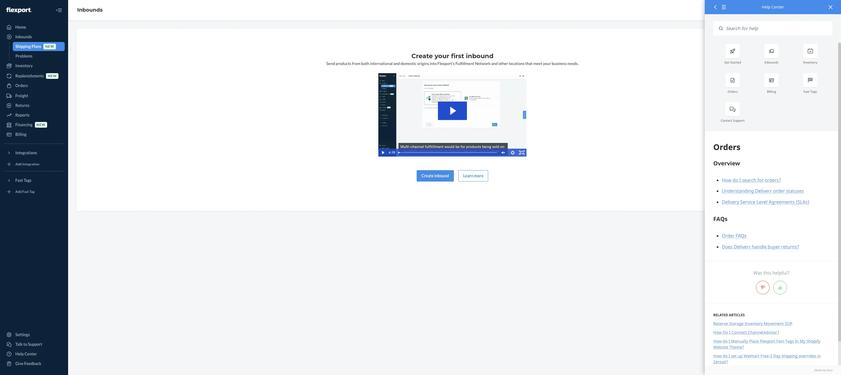 Task type: vqa. For each thing, say whether or not it's contained in the screenshot.
the leftmost the your
yes



Task type: describe. For each thing, give the bounding box(es) containing it.
free-
[[761, 354, 771, 359]]

dixa
[[827, 369, 833, 373]]

get
[[725, 60, 730, 65]]

2 vertical spatial inbounds
[[765, 60, 779, 65]]

how do i set up walmart free-2 day shipping overrides in zentail?
[[714, 354, 822, 365]]

plans
[[32, 44, 41, 49]]

do
[[724, 330, 729, 336]]

learn
[[464, 174, 474, 178]]

first
[[452, 52, 465, 60]]

feedback
[[24, 362, 41, 367]]

0 vertical spatial help
[[763, 4, 771, 10]]

settings link
[[3, 331, 65, 340]]

2
[[771, 354, 773, 359]]

returns link
[[3, 101, 65, 110]]

shopify
[[807, 339, 821, 344]]

locations
[[509, 61, 525, 66]]

was
[[754, 270, 763, 276]]

1 horizontal spatial support
[[734, 118, 745, 123]]

fast-
[[777, 339, 786, 344]]

billing inside 'link'
[[15, 132, 27, 137]]

0 vertical spatial tags
[[811, 89, 818, 94]]

tag
[[29, 190, 35, 194]]

business
[[552, 61, 567, 66]]

zentail?
[[714, 360, 729, 365]]

create your first inbound send products from both international and domestic origins into flexport's fulfillment network and other locations that meet your business needs.
[[327, 52, 579, 66]]

add for add fast tag
[[15, 190, 22, 194]]

domestic
[[401, 61, 417, 66]]

1 horizontal spatial billing
[[768, 89, 777, 94]]

problems
[[15, 54, 32, 59]]

0 vertical spatial center
[[772, 4, 785, 10]]

0 vertical spatial fast
[[804, 89, 810, 94]]

replenishments
[[15, 74, 44, 78]]

add fast tag
[[15, 190, 35, 194]]

products
[[336, 61, 352, 66]]

1 vertical spatial help
[[15, 352, 24, 357]]

shipping
[[15, 44, 31, 49]]

talk to support button
[[3, 340, 65, 349]]

talk
[[15, 342, 23, 347]]

do for zentail?
[[724, 354, 728, 359]]

connect
[[732, 330, 748, 336]]

help center link
[[3, 350, 65, 359]]

how for how do i manually place flexport fast-tags in my shopify website theme?
[[714, 339, 723, 344]]

elevio by dixa link
[[714, 369, 833, 373]]

up
[[738, 354, 743, 359]]

freight
[[15, 93, 28, 98]]

integrations
[[15, 151, 37, 155]]

create for your
[[412, 52, 433, 60]]

add fast tag link
[[3, 188, 65, 197]]

how do i connect channeladvisor?
[[714, 330, 780, 336]]

by
[[824, 369, 827, 373]]

into
[[430, 61, 437, 66]]

elevio
[[815, 369, 823, 373]]

origins
[[418, 61, 429, 66]]

new for financing
[[37, 123, 45, 127]]

place
[[750, 339, 760, 344]]

talk to support
[[15, 342, 42, 347]]

set
[[732, 354, 737, 359]]

2 horizontal spatial inventory
[[804, 60, 818, 65]]

close navigation image
[[56, 7, 63, 14]]

in
[[818, 354, 822, 359]]

0 vertical spatial inbounds link
[[77, 7, 103, 13]]

more
[[475, 174, 484, 178]]

create inbound
[[422, 174, 450, 178]]

was this helpful?
[[754, 270, 790, 276]]

give feedback button
[[3, 360, 65, 369]]

reports link
[[3, 111, 65, 120]]

returns
[[15, 103, 30, 108]]

contact
[[722, 118, 733, 123]]

0 vertical spatial help center
[[763, 4, 785, 10]]

how do i manually place flexport fast-tags in my shopify website theme?
[[714, 339, 821, 350]]

that
[[526, 61, 533, 66]]

needs.
[[568, 61, 579, 66]]

get started
[[725, 60, 742, 65]]

integrations button
[[3, 149, 65, 158]]

sop
[[786, 321, 793, 327]]

Search search field
[[724, 21, 833, 36]]

in
[[796, 339, 800, 344]]

walmart
[[744, 354, 760, 359]]

this
[[764, 270, 772, 276]]

0 vertical spatial orders
[[15, 83, 28, 88]]

give
[[15, 362, 23, 367]]

1 vertical spatial your
[[544, 61, 552, 66]]

home
[[15, 25, 26, 30]]

financing
[[15, 122, 33, 127]]



Task type: locate. For each thing, give the bounding box(es) containing it.
learn more
[[464, 174, 484, 178]]

orders link
[[3, 81, 65, 90]]

2 vertical spatial new
[[37, 123, 45, 127]]

problems link
[[13, 52, 65, 61]]

add
[[15, 162, 22, 167], [15, 190, 22, 194]]

help center
[[763, 4, 785, 10], [15, 352, 37, 357]]

1 add from the top
[[15, 162, 22, 167]]

fast tags button
[[3, 176, 65, 185]]

other
[[499, 61, 509, 66]]

my
[[801, 339, 806, 344]]

tags inside dropdown button
[[24, 178, 31, 183]]

1 horizontal spatial inbound
[[466, 52, 494, 60]]

fast inside dropdown button
[[15, 178, 23, 183]]

2 vertical spatial i
[[729, 354, 731, 359]]

center up search search box
[[772, 4, 785, 10]]

do inside how do i set up walmart free-2 day shipping overrides in zentail?
[[724, 354, 728, 359]]

related
[[714, 313, 729, 318]]

do for theme?
[[724, 339, 728, 344]]

new down reports link
[[37, 123, 45, 127]]

1 vertical spatial inbounds link
[[3, 32, 65, 41]]

how for how do i set up walmart free-2 day shipping overrides in zentail?
[[714, 354, 723, 359]]

movement
[[765, 321, 785, 327]]

i for set
[[729, 354, 731, 359]]

0 vertical spatial i
[[730, 330, 731, 336]]

tags inside how do i manually place flexport fast-tags in my shopify website theme?
[[786, 339, 795, 344]]

your up flexport's
[[435, 52, 450, 60]]

give feedback
[[15, 362, 41, 367]]

2 horizontal spatial tags
[[811, 89, 818, 94]]

0 horizontal spatial support
[[28, 342, 42, 347]]

add for add integration
[[15, 162, 22, 167]]

1 vertical spatial support
[[28, 342, 42, 347]]

contact support
[[722, 118, 745, 123]]

add left the tag on the bottom of the page
[[15, 190, 22, 194]]

1 horizontal spatial orders
[[728, 89, 739, 94]]

help
[[763, 4, 771, 10], [15, 352, 24, 357]]

0 horizontal spatial tags
[[24, 178, 31, 183]]

international
[[370, 61, 393, 66]]

do up the zentail?
[[724, 354, 728, 359]]

0 horizontal spatial inbounds
[[15, 34, 32, 39]]

help center down 'to'
[[15, 352, 37, 357]]

create inside create inbound button
[[422, 174, 434, 178]]

flexport
[[761, 339, 776, 344]]

0 vertical spatial inbounds
[[77, 7, 103, 13]]

2 vertical spatial how
[[714, 354, 723, 359]]

1 vertical spatial billing
[[15, 132, 27, 137]]

0 horizontal spatial inbound
[[435, 174, 450, 178]]

inventory link
[[3, 61, 65, 70]]

inbound inside 'create your first inbound send products from both international and domestic origins into flexport's fulfillment network and other locations that meet your business needs.'
[[466, 52, 494, 60]]

1 vertical spatial new
[[48, 74, 57, 78]]

1 horizontal spatial inbounds
[[77, 7, 103, 13]]

new for shipping plans
[[45, 44, 54, 49]]

theme?
[[730, 345, 745, 350]]

1 vertical spatial fast tags
[[15, 178, 31, 183]]

video thumbnail image
[[379, 73, 527, 157], [379, 73, 527, 157]]

help up give
[[15, 352, 24, 357]]

2 add from the top
[[15, 190, 22, 194]]

do inside how do i manually place flexport fast-tags in my shopify website theme?
[[724, 339, 728, 344]]

center down talk to support
[[25, 352, 37, 357]]

manually
[[732, 339, 749, 344]]

your right the meet
[[544, 61, 552, 66]]

1 vertical spatial tags
[[24, 178, 31, 183]]

0 vertical spatial do
[[724, 339, 728, 344]]

flexport logo image
[[6, 7, 32, 13]]

2 how from the top
[[714, 339, 723, 344]]

0 vertical spatial billing
[[768, 89, 777, 94]]

support
[[734, 118, 745, 123], [28, 342, 42, 347]]

1 horizontal spatial fast tags
[[804, 89, 818, 94]]

fast tags
[[804, 89, 818, 94], [15, 178, 31, 183]]

day
[[774, 354, 781, 359]]

new up orders link
[[48, 74, 57, 78]]

send
[[327, 61, 335, 66]]

1 vertical spatial how
[[714, 339, 723, 344]]

inbounds
[[77, 7, 103, 13], [15, 34, 32, 39], [765, 60, 779, 65]]

fulfillment
[[456, 61, 475, 66]]

1 vertical spatial help center
[[15, 352, 37, 357]]

2 do from the top
[[724, 354, 728, 359]]

1 vertical spatial inbound
[[435, 174, 450, 178]]

inbound up network
[[466, 52, 494, 60]]

1 horizontal spatial inventory
[[745, 321, 763, 327]]

1 vertical spatial create
[[422, 174, 434, 178]]

0 vertical spatial fast tags
[[804, 89, 818, 94]]

0 horizontal spatial center
[[25, 352, 37, 357]]

settings
[[15, 333, 30, 338]]

i right do
[[730, 330, 731, 336]]

0 vertical spatial add
[[15, 162, 22, 167]]

help up search search box
[[763, 4, 771, 10]]

orders
[[15, 83, 28, 88], [728, 89, 739, 94]]

1 do from the top
[[724, 339, 728, 344]]

1 vertical spatial orders
[[728, 89, 739, 94]]

1 vertical spatial center
[[25, 352, 37, 357]]

1 horizontal spatial and
[[492, 61, 498, 66]]

0 horizontal spatial and
[[394, 61, 400, 66]]

video element
[[379, 73, 527, 157]]

both
[[362, 61, 370, 66]]

how inside how do i manually place flexport fast-tags in my shopify website theme?
[[714, 339, 723, 344]]

articles
[[730, 313, 745, 318]]

help center up search search box
[[763, 4, 785, 10]]

0 horizontal spatial help
[[15, 352, 24, 357]]

0 vertical spatial support
[[734, 118, 745, 123]]

i for connect
[[730, 330, 731, 336]]

i inside how do i set up walmart free-2 day shipping overrides in zentail?
[[729, 354, 731, 359]]

elevio by dixa
[[815, 369, 833, 373]]

0 vertical spatial inbound
[[466, 52, 494, 60]]

0 vertical spatial create
[[412, 52, 433, 60]]

1 vertical spatial fast
[[15, 178, 23, 183]]

meet
[[534, 61, 543, 66]]

create inbound button
[[417, 170, 454, 182]]

0 horizontal spatial your
[[435, 52, 450, 60]]

inbound inside button
[[435, 174, 450, 178]]

1 horizontal spatial help
[[763, 4, 771, 10]]

1 horizontal spatial center
[[772, 4, 785, 10]]

0 horizontal spatial inventory
[[15, 63, 33, 68]]

inbound
[[466, 52, 494, 60], [435, 174, 450, 178]]

1 horizontal spatial inbounds link
[[77, 7, 103, 13]]

integration
[[22, 162, 39, 167]]

new for replenishments
[[48, 74, 57, 78]]

0 vertical spatial new
[[45, 44, 54, 49]]

1 vertical spatial i
[[729, 339, 731, 344]]

2 vertical spatial tags
[[786, 339, 795, 344]]

flexport's
[[438, 61, 455, 66]]

overrides
[[800, 354, 817, 359]]

create for inbound
[[422, 174, 434, 178]]

i up theme?
[[729, 339, 731, 344]]

support down settings link
[[28, 342, 42, 347]]

add left integration
[[15, 162, 22, 167]]

1 and from the left
[[394, 61, 400, 66]]

home link
[[3, 23, 65, 32]]

new right plans
[[45, 44, 54, 49]]

how up "website"
[[714, 339, 723, 344]]

create inside 'create your first inbound send products from both international and domestic origins into flexport's fulfillment network and other locations that meet your business needs.'
[[412, 52, 433, 60]]

0 vertical spatial how
[[714, 330, 723, 336]]

and left domestic
[[394, 61, 400, 66]]

add integration
[[15, 162, 39, 167]]

started
[[731, 60, 742, 65]]

storage
[[730, 321, 744, 327]]

inventory
[[804, 60, 818, 65], [15, 63, 33, 68], [745, 321, 763, 327]]

0 horizontal spatial help center
[[15, 352, 37, 357]]

how for how do i connect channeladvisor?
[[714, 330, 723, 336]]

2 horizontal spatial inbounds
[[765, 60, 779, 65]]

i inside how do i manually place flexport fast-tags in my shopify website theme?
[[729, 339, 731, 344]]

support right contact
[[734, 118, 745, 123]]

1 vertical spatial do
[[724, 354, 728, 359]]

fast tags inside dropdown button
[[15, 178, 31, 183]]

and left other
[[492, 61, 498, 66]]

2 vertical spatial fast
[[22, 190, 29, 194]]

0 horizontal spatial fast tags
[[15, 178, 31, 183]]

shipping plans
[[15, 44, 41, 49]]

support inside button
[[28, 342, 42, 347]]

to
[[23, 342, 27, 347]]

3 how from the top
[[714, 354, 723, 359]]

do up "website"
[[724, 339, 728, 344]]

related articles
[[714, 313, 745, 318]]

0 horizontal spatial orders
[[15, 83, 28, 88]]

how up the zentail?
[[714, 354, 723, 359]]

billing
[[768, 89, 777, 94], [15, 132, 27, 137]]

how left do
[[714, 330, 723, 336]]

1 horizontal spatial help center
[[763, 4, 785, 10]]

1 vertical spatial add
[[15, 190, 22, 194]]

network
[[475, 61, 491, 66]]

inbound left learn
[[435, 174, 450, 178]]

0 vertical spatial your
[[435, 52, 450, 60]]

reserve
[[714, 321, 729, 327]]

1 horizontal spatial your
[[544, 61, 552, 66]]

how
[[714, 330, 723, 336], [714, 339, 723, 344], [714, 354, 723, 359]]

from
[[352, 61, 361, 66]]

how inside how do i set up walmart free-2 day shipping overrides in zentail?
[[714, 354, 723, 359]]

1 vertical spatial inbounds
[[15, 34, 32, 39]]

freight link
[[3, 91, 65, 101]]

website
[[714, 345, 729, 350]]

add integration link
[[3, 160, 65, 169]]

i for manually
[[729, 339, 731, 344]]

channeladvisor?
[[749, 330, 780, 336]]

reports
[[15, 113, 29, 118]]

0 horizontal spatial inbounds link
[[3, 32, 65, 41]]

2 and from the left
[[492, 61, 498, 66]]

i
[[730, 330, 731, 336], [729, 339, 731, 344], [729, 354, 731, 359]]

1 how from the top
[[714, 330, 723, 336]]

i left set
[[729, 354, 731, 359]]

learn more button
[[459, 170, 489, 182]]

shipping
[[782, 354, 798, 359]]

0 horizontal spatial billing
[[15, 132, 27, 137]]

1 horizontal spatial tags
[[786, 339, 795, 344]]

billing link
[[3, 130, 65, 139]]



